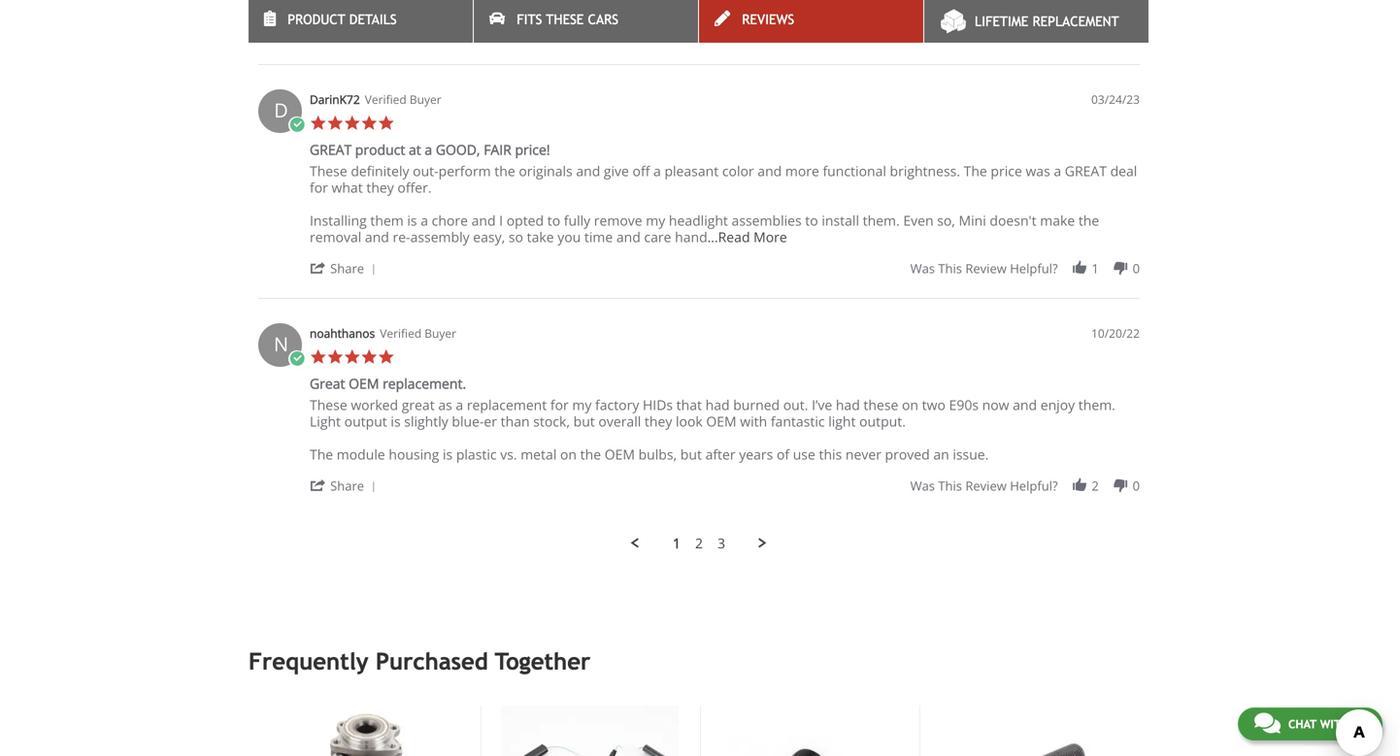 Task type: describe. For each thing, give the bounding box(es) containing it.
verified for d
[[365, 91, 407, 107]]

they inside these definitely out-perform the originals and give off a pleasant color and more functional brightness. the price was a great deal for what they offer.
[[366, 178, 394, 197]]

price!
[[515, 140, 550, 159]]

verified buyer heading for d
[[365, 91, 441, 108]]

removal
[[310, 228, 361, 246]]

replacement
[[467, 396, 547, 414]]

is inside installing them is a chore and i opted to fully remove my headlight assemblies to install them. even so, mini doesn't make the removal and re-assembly easy, so take you time and care hand
[[407, 211, 417, 230]]

plastic
[[456, 445, 497, 464]]

for inside these worked great as a replacement for my factory hids that had burned out. i've had these on two e90s now and enjoy them. light output is slightly blue-er than stock, but overall they look oem with fantastic light output.
[[550, 396, 569, 414]]

...read
[[707, 228, 750, 246]]

output
[[344, 412, 387, 431]]

was
[[1026, 162, 1050, 180]]

verified for n
[[380, 325, 422, 341]]

the module housing is plastic vs. metal on the oem bulbs, but after years of use this never proved an issue.
[[310, 445, 989, 464]]

pleasant
[[665, 162, 719, 180]]

functional
[[823, 162, 886, 180]]

cars
[[588, 12, 619, 27]]

enjoy
[[1041, 396, 1075, 414]]

and left care
[[616, 228, 641, 246]]

proved
[[885, 445, 930, 464]]

more
[[785, 162, 819, 180]]

is inside these worked great as a replacement for my factory hids that had burned out. i've had these on two e90s now and enjoy them. light output is slightly blue-er than stock, but overall they look oem with fantastic light output.
[[391, 412, 401, 431]]

my inside these worked great as a replacement for my factory hids that had burned out. i've had these on two e90s now and enjoy them. light output is slightly blue-er than stock, but overall they look oem with fantastic light output.
[[572, 396, 592, 414]]

overall
[[598, 412, 641, 431]]

price
[[991, 162, 1022, 180]]

my inside installing them is a chore and i opted to fully remove my headlight assemblies to install them. even so, mini doesn't make the removal and re-assembly easy, so take you time and care hand
[[646, 211, 665, 230]]

module
[[337, 445, 385, 464]]

us
[[1352, 717, 1366, 731]]

vote up review by peterl814 on  6 apr 2023 image
[[1071, 26, 1088, 43]]

remove
[[594, 211, 642, 230]]

i
[[499, 211, 503, 230]]

lifetime replacement link
[[924, 0, 1149, 43]]

take
[[527, 228, 554, 246]]

circle checkmark image for n
[[288, 351, 305, 368]]

assembly
[[410, 228, 470, 246]]

look
[[676, 412, 703, 431]]

headlight
[[669, 211, 728, 230]]

chat with us link
[[1238, 708, 1383, 741]]

was this review helpful? for d
[[910, 260, 1058, 277]]

share button for n
[[310, 476, 383, 495]]

this for 2
[[938, 477, 962, 495]]

fair
[[484, 140, 511, 159]]

metal
[[521, 445, 557, 464]]

vote up review by darink72 on 24 mar 2023 image
[[1071, 260, 1088, 277]]

light
[[828, 412, 856, 431]]

these for n
[[310, 396, 347, 414]]

1 had from the left
[[706, 396, 730, 414]]

seperator image
[[368, 264, 379, 276]]

and inside these worked great as a replacement for my factory hids that had burned out. i've had these on two e90s now and enjoy them. light output is slightly blue-er than stock, but overall they look oem with fantastic light output.
[[1013, 396, 1037, 414]]

replacement
[[1033, 14, 1119, 29]]

great
[[402, 396, 435, 414]]

at
[[409, 140, 421, 159]]

0 horizontal spatial the
[[310, 445, 333, 464]]

years
[[739, 445, 773, 464]]

oem inside great oem replacement. heading
[[349, 374, 379, 393]]

and left re-
[[365, 228, 389, 246]]

2 to from the left
[[805, 211, 818, 230]]

for inside these definitely out-perform the originals and give off a pleasant color and more functional brightness. the price was a great deal for what they offer.
[[310, 178, 328, 197]]

darink72 verified buyer
[[310, 91, 441, 107]]

perform
[[439, 162, 491, 180]]

good,
[[436, 140, 480, 159]]

2 horizontal spatial is
[[443, 445, 453, 464]]

was for d
[[910, 260, 935, 277]]

star image down darink72 verified buyer
[[378, 115, 395, 132]]

installing
[[310, 211, 367, 230]]

easy,
[[473, 228, 505, 246]]

0 for 1
[[1133, 260, 1140, 277]]

d
[[274, 97, 288, 123]]

of
[[777, 445, 789, 464]]

noahthanos
[[310, 325, 375, 341]]

you
[[557, 228, 581, 246]]

them. inside installing them is a chore and i opted to fully remove my headlight assemblies to install them. even so, mini doesn't make the removal and re-assembly easy, so take you time and care hand
[[863, 211, 900, 230]]

great inside these definitely out-perform the originals and give off a pleasant color and more functional brightness. the price was a great deal for what they offer.
[[1065, 162, 1107, 180]]

1 group from the top
[[910, 26, 1140, 43]]

an
[[933, 445, 949, 464]]

n
[[274, 331, 288, 357]]

but inside these worked great as a replacement for my factory hids that had burned out. i've had these on two e90s now and enjoy them. light output is slightly blue-er than stock, but overall they look oem with fantastic light output.
[[573, 412, 595, 431]]

helpful? for d
[[1010, 260, 1058, 277]]

helpful? for n
[[1010, 477, 1058, 495]]

use
[[793, 445, 815, 464]]

review date 03/24/23 element
[[1091, 91, 1140, 108]]

buyer for n
[[425, 325, 456, 341]]

1 was this review helpful? from the top
[[910, 26, 1058, 43]]

was this review helpful? for n
[[910, 477, 1058, 495]]

and left give
[[576, 162, 600, 180]]

these for d
[[310, 162, 347, 180]]

never
[[846, 445, 882, 464]]

group for n
[[910, 477, 1140, 495]]

verified buyer heading for n
[[380, 325, 456, 342]]

more
[[754, 228, 787, 246]]

10/20/22
[[1091, 325, 1140, 341]]

reviews
[[742, 12, 794, 27]]

frequently purchased together
[[249, 648, 591, 675]]

fits these cars link
[[474, 0, 698, 43]]

issue.
[[953, 445, 989, 464]]

conical seat wheel bolt - 14x1.5x50mm - priced each image
[[940, 706, 1118, 756]]

...read more button
[[707, 228, 787, 246]]

1 link
[[673, 534, 681, 553]]

the inside these definitely out-perform the originals and give off a pleasant color and more functional brightness. the price was a great deal for what they offer.
[[494, 162, 515, 180]]

star image up great
[[310, 349, 327, 366]]

deal
[[1110, 162, 1137, 180]]

2 link
[[695, 534, 703, 553]]

these inside fits these cars link
[[546, 12, 584, 27]]

1 to from the left
[[547, 211, 560, 230]]

1 vertical spatial but
[[680, 445, 702, 464]]

than
[[501, 412, 530, 431]]

1 horizontal spatial the
[[580, 445, 601, 464]]

replacement.
[[383, 374, 466, 393]]

a inside these worked great as a replacement for my factory hids that had burned out. i've had these on two e90s now and enjoy them. light output is slightly blue-er than stock, but overall they look oem with fantastic light output.
[[456, 396, 463, 414]]

this for 1
[[938, 260, 962, 277]]

seperator image
[[368, 482, 379, 493]]

they inside these worked great as a replacement for my factory hids that had burned out. i've had these on two e90s now and enjoy them. light output is slightly blue-er than stock, but overall they look oem with fantastic light output.
[[645, 412, 672, 431]]

make
[[1040, 211, 1075, 230]]

0 for 2
[[1133, 477, 1140, 495]]

vote down review by peterl814 on  6 apr 2023 image
[[1112, 26, 1129, 43]]

share for d
[[330, 260, 364, 277]]

group for d
[[910, 260, 1140, 277]]

trim screw - priced each image
[[720, 706, 898, 756]]

er
[[484, 412, 497, 431]]

so
[[509, 228, 523, 246]]

hids
[[643, 396, 673, 414]]

hand
[[675, 228, 707, 246]]

the inside installing them is a chore and i opted to fully remove my headlight assemblies to install them. even so, mini doesn't make the removal and re-assembly easy, so take you time and care hand
[[1078, 211, 1099, 230]]

these definitely out-perform the originals and give off a pleasant color and more functional brightness. the price was a great deal for what they offer.
[[310, 162, 1137, 197]]

star image down the darink72
[[310, 115, 327, 132]]

lifetime replacement
[[975, 14, 1119, 29]]

together
[[495, 648, 591, 675]]

them. inside these worked great as a replacement for my factory hids that had burned out. i've had these on two e90s now and enjoy them. light output is slightly blue-er than stock, but overall they look oem with fantastic light output.
[[1078, 396, 1115, 414]]

0 right vote up review by peterl814 on  6 apr 2023 icon
[[1092, 26, 1099, 43]]



Task type: locate. For each thing, give the bounding box(es) containing it.
tab panel
[[249, 0, 1150, 553]]

verified buyer heading up at
[[365, 91, 441, 108]]

share button down module
[[310, 476, 383, 495]]

these up installing
[[310, 162, 347, 180]]

had
[[706, 396, 730, 414], [836, 396, 860, 414]]

blue-
[[452, 412, 484, 431]]

stock,
[[533, 412, 570, 431]]

3 was from the top
[[910, 477, 935, 495]]

0 vertical spatial but
[[573, 412, 595, 431]]

great left deal
[[1065, 162, 1107, 180]]

this down an
[[938, 477, 962, 495]]

and left i at the top
[[471, 211, 496, 230]]

0 horizontal spatial 2
[[695, 534, 703, 553]]

1 horizontal spatial the
[[964, 162, 987, 180]]

these
[[864, 396, 898, 414]]

3 review from the top
[[965, 477, 1007, 495]]

tab panel containing d
[[249, 0, 1150, 553]]

0 horizontal spatial but
[[573, 412, 595, 431]]

1 vertical spatial them.
[[1078, 396, 1115, 414]]

oem down "overall"
[[605, 445, 635, 464]]

great product at a good, fair price!
[[310, 140, 550, 159]]

1 vertical spatial great
[[1065, 162, 1107, 180]]

even
[[903, 211, 934, 230]]

1 vertical spatial circle checkmark image
[[288, 351, 305, 368]]

buyer up 'great product at a good, fair price!' at the left top of the page
[[410, 91, 441, 107]]

2 had from the left
[[836, 396, 860, 414]]

product details link
[[249, 0, 473, 43]]

1 vertical spatial is
[[391, 412, 401, 431]]

chat
[[1288, 717, 1317, 731]]

had right i've
[[836, 396, 860, 414]]

2 vertical spatial is
[[443, 445, 453, 464]]

these down great
[[310, 396, 347, 414]]

3 helpful? from the top
[[1010, 477, 1058, 495]]

0 horizontal spatial they
[[366, 178, 394, 197]]

1 left 2 link
[[673, 534, 681, 553]]

give
[[604, 162, 629, 180]]

with inside these worked great as a replacement for my factory hids that had burned out. i've had these on two e90s now and enjoy them. light output is slightly blue-er than stock, but overall they look oem with fantastic light output.
[[740, 412, 767, 431]]

2 share from the top
[[330, 477, 364, 495]]

them.
[[863, 211, 900, 230], [1078, 396, 1115, 414]]

output.
[[859, 412, 906, 431]]

2 was this review helpful? from the top
[[910, 260, 1058, 277]]

0 vertical spatial verified buyer heading
[[365, 91, 441, 108]]

oem
[[349, 374, 379, 393], [706, 412, 737, 431], [605, 445, 635, 464]]

was left lifetime
[[910, 26, 935, 43]]

was down proved
[[910, 477, 935, 495]]

them. left even
[[863, 211, 900, 230]]

0 vertical spatial 1
[[1092, 260, 1099, 277]]

great oem replacement.
[[310, 374, 466, 393]]

1 was from the top
[[910, 26, 935, 43]]

vs.
[[500, 445, 517, 464]]

1 vertical spatial the
[[1078, 211, 1099, 230]]

share left seperator image
[[330, 477, 364, 495]]

this down so,
[[938, 260, 962, 277]]

was down even
[[910, 260, 935, 277]]

share button down removal
[[310, 259, 383, 277]]

was this review helpful? down mini
[[910, 260, 1058, 277]]

time
[[584, 228, 613, 246]]

0 vertical spatial 2
[[1092, 477, 1099, 495]]

1 vertical spatial my
[[572, 396, 592, 414]]

menu containing 1
[[249, 534, 1150, 553]]

oem right look
[[706, 412, 737, 431]]

bulbs,
[[638, 445, 677, 464]]

helpful?
[[1010, 26, 1058, 43], [1010, 260, 1058, 277], [1010, 477, 1058, 495]]

these inside these worked great as a replacement for my factory hids that had burned out. i've had these on two e90s now and enjoy them. light output is slightly blue-er than stock, but overall they look oem with fantastic light output.
[[310, 396, 347, 414]]

out.
[[783, 396, 808, 414]]

this left lifetime
[[938, 26, 962, 43]]

2 helpful? from the top
[[1010, 260, 1058, 277]]

they left look
[[645, 412, 672, 431]]

color
[[722, 162, 754, 180]]

on
[[902, 396, 918, 414], [560, 445, 577, 464]]

0 vertical spatial they
[[366, 178, 394, 197]]

darink72
[[310, 91, 360, 107]]

1 circle checkmark image from the top
[[288, 117, 305, 134]]

0 vertical spatial share
[[330, 260, 364, 277]]

these right fits
[[546, 12, 584, 27]]

1 horizontal spatial on
[[902, 396, 918, 414]]

was this review helpful? down issue.
[[910, 477, 1058, 495]]

1 vertical spatial verified buyer heading
[[380, 325, 456, 342]]

and right color
[[758, 162, 782, 180]]

for left what
[[310, 178, 328, 197]]

verified up great oem replacement.
[[380, 325, 422, 341]]

menu
[[249, 534, 1150, 553]]

0 horizontal spatial oem
[[349, 374, 379, 393]]

0 vertical spatial is
[[407, 211, 417, 230]]

circle checkmark image
[[288, 117, 305, 134], [288, 351, 305, 368]]

but left after
[[680, 445, 702, 464]]

0 vertical spatial group
[[910, 26, 1140, 43]]

so,
[[937, 211, 955, 230]]

a right was
[[1054, 162, 1061, 180]]

0 horizontal spatial is
[[391, 412, 401, 431]]

1 review from the top
[[965, 26, 1007, 43]]

3 was this review helpful? from the top
[[910, 477, 1058, 495]]

had right that
[[706, 396, 730, 414]]

review left replacement at the right of page
[[965, 26, 1007, 43]]

a left chore
[[421, 211, 428, 230]]

star image
[[327, 115, 344, 132], [344, 115, 361, 132], [361, 115, 378, 132], [327, 349, 344, 366], [344, 349, 361, 366], [361, 349, 378, 366]]

1 vertical spatial the
[[310, 445, 333, 464]]

doesn't
[[990, 211, 1037, 230]]

1 horizontal spatial they
[[645, 412, 672, 431]]

fits these cars
[[517, 12, 619, 27]]

this
[[938, 26, 962, 43], [938, 260, 962, 277], [819, 445, 842, 464], [938, 477, 962, 495]]

0 horizontal spatial my
[[572, 396, 592, 414]]

0 vertical spatial for
[[310, 178, 328, 197]]

review for d
[[965, 260, 1007, 277]]

share button for d
[[310, 259, 383, 277]]

2 vertical spatial was
[[910, 477, 935, 495]]

0 vertical spatial my
[[646, 211, 665, 230]]

brightness.
[[890, 162, 960, 180]]

h8 led angel eye bulb set image
[[501, 706, 679, 756]]

but right the stock,
[[573, 412, 595, 431]]

opted
[[507, 211, 544, 230]]

3
[[717, 534, 725, 553]]

1 vertical spatial share button
[[310, 476, 383, 495]]

helpful? left vote up review by noahthanos on 20 oct 2022 image
[[1010, 477, 1058, 495]]

after
[[705, 445, 736, 464]]

oem inside these worked great as a replacement for my factory hids that had burned out. i've had these on two e90s now and enjoy them. light output is slightly blue-er than stock, but overall they look oem with fantastic light output.
[[706, 412, 737, 431]]

0 vertical spatial review
[[965, 26, 1007, 43]]

1 vertical spatial verified
[[380, 325, 422, 341]]

2 review from the top
[[965, 260, 1007, 277]]

1 helpful? from the top
[[1010, 26, 1058, 43]]

1 horizontal spatial 2
[[1092, 477, 1099, 495]]

product details
[[288, 12, 397, 27]]

review down mini
[[965, 260, 1007, 277]]

0 horizontal spatial 1
[[673, 534, 681, 553]]

with
[[740, 412, 767, 431], [1320, 717, 1349, 731]]

that
[[676, 396, 702, 414]]

originals
[[519, 162, 573, 180]]

2 vertical spatial was this review helpful?
[[910, 477, 1058, 495]]

on left two
[[902, 396, 918, 414]]

1 vertical spatial they
[[645, 412, 672, 431]]

0 for 0
[[1133, 26, 1140, 43]]

1 horizontal spatial my
[[646, 211, 665, 230]]

i've
[[812, 396, 832, 414]]

vote down review by noahthanos on 20 oct 2022 image
[[1112, 477, 1129, 494]]

2 right vote up review by noahthanos on 20 oct 2022 image
[[1092, 477, 1099, 495]]

2
[[1092, 477, 1099, 495], [695, 534, 703, 553]]

to left install
[[805, 211, 818, 230]]

2 vertical spatial the
[[580, 445, 601, 464]]

1 right vote up review by darink72 on 24 mar 2023 image
[[1092, 260, 1099, 277]]

2 vertical spatial review
[[965, 477, 1007, 495]]

1 share from the top
[[330, 260, 364, 277]]

to left fully
[[547, 211, 560, 230]]

1 vertical spatial for
[[550, 396, 569, 414]]

the right make
[[1078, 211, 1099, 230]]

a
[[425, 140, 432, 159], [653, 162, 661, 180], [1054, 162, 1061, 180], [421, 211, 428, 230], [456, 396, 463, 414]]

0
[[1092, 26, 1099, 43], [1133, 26, 1140, 43], [1133, 260, 1140, 277], [1133, 477, 1140, 495]]

0 horizontal spatial the
[[494, 162, 515, 180]]

2 left 3
[[695, 534, 703, 553]]

1 vertical spatial oem
[[706, 412, 737, 431]]

1 horizontal spatial is
[[407, 211, 417, 230]]

purchased
[[376, 648, 488, 675]]

details
[[349, 12, 397, 27]]

0 vertical spatial buyer
[[410, 91, 441, 107]]

1 vertical spatial group
[[910, 260, 1140, 277]]

2 horizontal spatial the
[[1078, 211, 1099, 230]]

worked
[[351, 396, 398, 414]]

with up years
[[740, 412, 767, 431]]

noahthanos verified buyer
[[310, 325, 456, 341]]

2 group from the top
[[910, 260, 1140, 277]]

0 vertical spatial these
[[546, 12, 584, 27]]

2 share button from the top
[[310, 476, 383, 495]]

installing them is a chore and i opted to fully remove my headlight assemblies to install them. even so, mini doesn't make the removal and re-assembly easy, so take you time and care hand
[[310, 211, 1099, 246]]

0 vertical spatial was this review helpful?
[[910, 26, 1058, 43]]

1 vertical spatial 2
[[695, 534, 703, 553]]

as
[[438, 396, 452, 414]]

1 horizontal spatial but
[[680, 445, 702, 464]]

1 vertical spatial helpful?
[[1010, 260, 1058, 277]]

1 share button from the top
[[310, 259, 383, 277]]

2 vertical spatial oem
[[605, 445, 635, 464]]

is left the plastic
[[443, 445, 453, 464]]

2 horizontal spatial oem
[[706, 412, 737, 431]]

vote down review by darink72 on 24 mar 2023 image
[[1112, 260, 1129, 277]]

on inside these worked great as a replacement for my factory hids that had burned out. i've had these on two e90s now and enjoy them. light output is slightly blue-er than stock, but overall they look oem with fantastic light output.
[[902, 396, 918, 414]]

0 horizontal spatial great
[[310, 140, 352, 159]]

oem up worked
[[349, 374, 379, 393]]

but
[[573, 412, 595, 431], [680, 445, 702, 464]]

a right off
[[653, 162, 661, 180]]

fits
[[517, 12, 542, 27]]

1 vertical spatial share
[[330, 477, 364, 495]]

lifetime
[[975, 14, 1028, 29]]

star image
[[310, 115, 327, 132], [378, 115, 395, 132], [310, 349, 327, 366], [378, 349, 395, 366]]

0 horizontal spatial on
[[560, 445, 577, 464]]

chore
[[432, 211, 468, 230]]

0 horizontal spatial with
[[740, 412, 767, 431]]

great
[[310, 374, 345, 393]]

buyer for d
[[410, 91, 441, 107]]

product
[[355, 140, 405, 159]]

2 vertical spatial these
[[310, 396, 347, 414]]

reviews link
[[699, 0, 923, 43]]

star image down noahthanos verified buyer
[[378, 349, 395, 366]]

review for n
[[965, 477, 1007, 495]]

a right at
[[425, 140, 432, 159]]

0 vertical spatial circle checkmark image
[[288, 117, 305, 134]]

them. right enjoy
[[1078, 396, 1115, 414]]

share left seperator icon
[[330, 260, 364, 277]]

verified buyer heading up replacement.
[[380, 325, 456, 342]]

0 right vote down review by noahthanos on 20 oct 2022 icon
[[1133, 477, 1140, 495]]

my right the stock,
[[572, 396, 592, 414]]

slightly
[[404, 412, 448, 431]]

front wheel bearing and hub assembly - priced each image
[[281, 706, 459, 756]]

this right use
[[819, 445, 842, 464]]

0 vertical spatial share button
[[310, 259, 383, 277]]

1 vertical spatial these
[[310, 162, 347, 180]]

1 horizontal spatial oem
[[605, 445, 635, 464]]

these inside these definitely out-perform the originals and give off a pleasant color and more functional brightness. the price was a great deal for what they offer.
[[310, 162, 347, 180]]

great product at a good, fair price! heading
[[310, 140, 550, 163]]

1 vertical spatial 1
[[673, 534, 681, 553]]

0 right vote down review by darink72 on 24 mar 2023 image
[[1133, 260, 1140, 277]]

1 vertical spatial on
[[560, 445, 577, 464]]

buyer up replacement.
[[425, 325, 456, 341]]

1 horizontal spatial with
[[1320, 717, 1349, 731]]

is left great
[[391, 412, 401, 431]]

2 circle checkmark image from the top
[[288, 351, 305, 368]]

was
[[910, 26, 935, 43], [910, 260, 935, 277], [910, 477, 935, 495]]

1 horizontal spatial had
[[836, 396, 860, 414]]

great
[[310, 140, 352, 159], [1065, 162, 1107, 180]]

light
[[310, 412, 341, 431]]

the down "overall"
[[580, 445, 601, 464]]

this for 0
[[938, 26, 962, 43]]

factory
[[595, 396, 639, 414]]

1 horizontal spatial them.
[[1078, 396, 1115, 414]]

the
[[494, 162, 515, 180], [1078, 211, 1099, 230], [580, 445, 601, 464]]

definitely
[[351, 162, 409, 180]]

now
[[982, 396, 1009, 414]]

with left us
[[1320, 717, 1349, 731]]

0 horizontal spatial for
[[310, 178, 328, 197]]

a right as
[[456, 396, 463, 414]]

0 vertical spatial the
[[494, 162, 515, 180]]

was this review helpful? left vote up review by peterl814 on  6 apr 2023 icon
[[910, 26, 1058, 43]]

0 vertical spatial oem
[[349, 374, 379, 393]]

great up what
[[310, 140, 352, 159]]

what
[[332, 178, 363, 197]]

share image
[[310, 477, 327, 494]]

the down fair
[[494, 162, 515, 180]]

verified up product
[[365, 91, 407, 107]]

frequently
[[249, 648, 369, 675]]

vote up review by noahthanos on 20 oct 2022 image
[[1071, 477, 1088, 494]]

0 horizontal spatial to
[[547, 211, 560, 230]]

housing
[[389, 445, 439, 464]]

03/24/23
[[1091, 91, 1140, 107]]

they right what
[[366, 178, 394, 197]]

for right than
[[550, 396, 569, 414]]

1 horizontal spatial great
[[1065, 162, 1107, 180]]

product
[[288, 12, 345, 27]]

the inside these definitely out-perform the originals and give off a pleasant color and more functional brightness. the price was a great deal for what they offer.
[[964, 162, 987, 180]]

the up share icon
[[310, 445, 333, 464]]

share image
[[310, 260, 327, 277]]

1 horizontal spatial to
[[805, 211, 818, 230]]

0 vertical spatial them.
[[863, 211, 900, 230]]

0 vertical spatial on
[[902, 396, 918, 414]]

1 vertical spatial with
[[1320, 717, 1349, 731]]

helpful? left vote up review by peterl814 on  6 apr 2023 icon
[[1010, 26, 1058, 43]]

1 vertical spatial was this review helpful?
[[910, 260, 1058, 277]]

great inside heading
[[310, 140, 352, 159]]

these worked great as a replacement for my factory hids that had burned out. i've had these on two e90s now and enjoy them. light output is slightly blue-er than stock, but overall they look oem with fantastic light output.
[[310, 396, 1115, 431]]

review date 10/20/22 element
[[1091, 325, 1140, 342]]

1 vertical spatial review
[[965, 260, 1007, 277]]

they
[[366, 178, 394, 197], [645, 412, 672, 431]]

review down issue.
[[965, 477, 1007, 495]]

1 horizontal spatial 1
[[1092, 260, 1099, 277]]

on right metal
[[560, 445, 577, 464]]

two
[[922, 396, 946, 414]]

group
[[910, 26, 1140, 43], [910, 260, 1140, 277], [910, 477, 1140, 495]]

them
[[370, 211, 404, 230]]

a inside installing them is a chore and i opted to fully remove my headlight assemblies to install them. even so, mini doesn't make the removal and re-assembly easy, so take you time and care hand
[[421, 211, 428, 230]]

was for n
[[910, 477, 935, 495]]

0 horizontal spatial had
[[706, 396, 730, 414]]

and right now
[[1013, 396, 1037, 414]]

and
[[576, 162, 600, 180], [758, 162, 782, 180], [471, 211, 496, 230], [365, 228, 389, 246], [616, 228, 641, 246], [1013, 396, 1037, 414]]

0 vertical spatial was
[[910, 26, 935, 43]]

install
[[822, 211, 859, 230]]

0 vertical spatial with
[[740, 412, 767, 431]]

2 was from the top
[[910, 260, 935, 277]]

2 vertical spatial group
[[910, 477, 1140, 495]]

is right them
[[407, 211, 417, 230]]

0 vertical spatial the
[[964, 162, 987, 180]]

0 vertical spatial helpful?
[[1010, 26, 1058, 43]]

circle checkmark image for d
[[288, 117, 305, 134]]

re-
[[393, 228, 410, 246]]

1 horizontal spatial for
[[550, 396, 569, 414]]

share for n
[[330, 477, 364, 495]]

a inside heading
[[425, 140, 432, 159]]

the left price
[[964, 162, 987, 180]]

0 right vote down review by peterl814 on  6 apr 2023 image
[[1133, 26, 1140, 43]]

verified buyer heading
[[365, 91, 441, 108], [380, 325, 456, 342]]

3 group from the top
[[910, 477, 1140, 495]]

helpful? left vote up review by darink72 on 24 mar 2023 image
[[1010, 260, 1058, 277]]

0 vertical spatial great
[[310, 140, 352, 159]]

0 vertical spatial verified
[[365, 91, 407, 107]]

comments image
[[1254, 712, 1280, 735]]

1 vertical spatial buyer
[[425, 325, 456, 341]]

2 vertical spatial helpful?
[[1010, 477, 1058, 495]]

3 link
[[717, 534, 725, 553]]

great oem replacement. heading
[[310, 374, 466, 397]]

fully
[[564, 211, 590, 230]]

1 vertical spatial was
[[910, 260, 935, 277]]

0 horizontal spatial them.
[[863, 211, 900, 230]]

my right remove
[[646, 211, 665, 230]]



Task type: vqa. For each thing, say whether or not it's contained in the screenshot.
perform
yes



